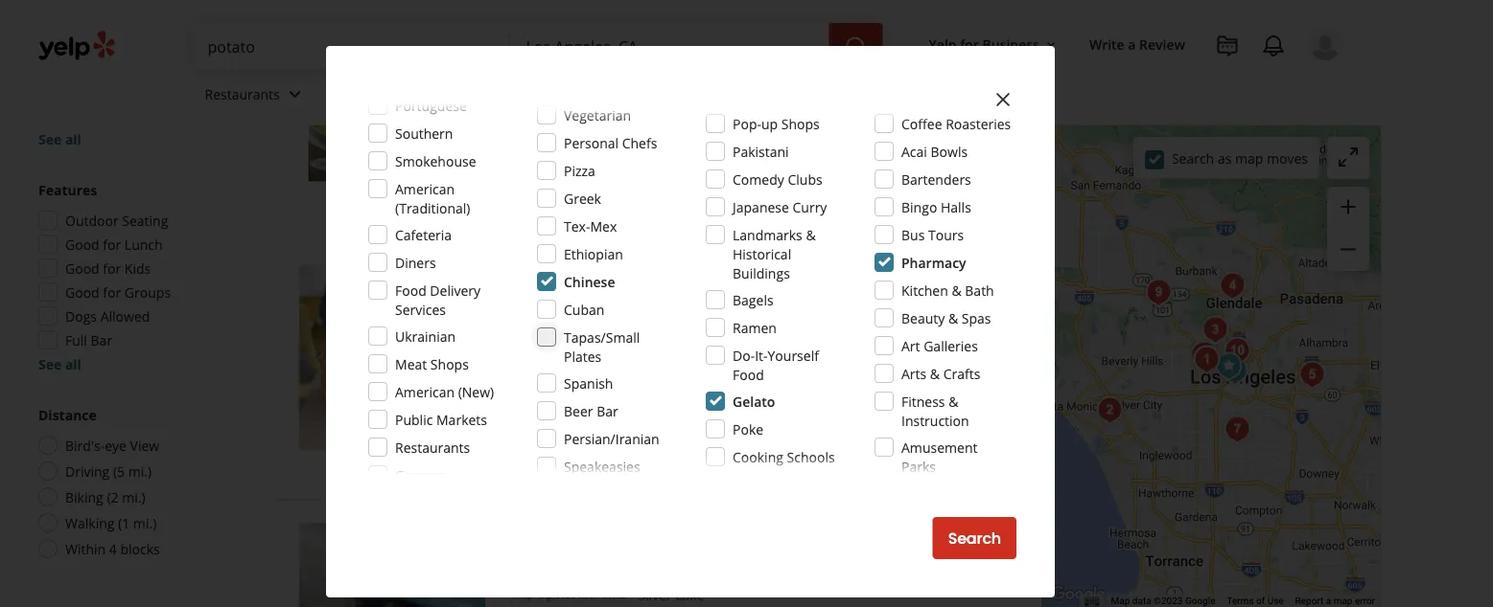 Task type: locate. For each thing, give the bounding box(es) containing it.
0 vertical spatial 16 checkmark v2 image
[[713, 188, 728, 204]]

(new) up markets
[[458, 383, 494, 401]]

see all for see all button inside 'group'
[[38, 130, 81, 148]]

map for moves
[[1235, 149, 1263, 168]]

see all inside group
[[38, 355, 81, 374]]

like up 'need'
[[577, 124, 598, 142]]

(new) up plates
[[570, 328, 604, 343]]

buildings
[[733, 264, 790, 282]]

yelp for business
[[929, 35, 1039, 53]]

0 vertical spatial potato
[[658, 124, 703, 142]]

1 horizontal spatial food
[[395, 281, 426, 300]]

american (new) up public markets
[[395, 383, 494, 401]]

0 vertical spatial good
[[65, 235, 99, 254]]

food for food stands
[[51, 63, 78, 79]]

16 checkmark v2 image for you
[[713, 448, 728, 463]]

& left spas
[[948, 309, 958, 327]]

the potato sack image
[[1187, 341, 1226, 379]]

0 vertical spatial american
[[395, 180, 455, 198]]

auto services
[[487, 85, 571, 103]]

16 checkmark v2 image for potato
[[713, 188, 728, 204]]

takeout down comedy at the top of page
[[732, 189, 778, 204]]

1 all from the top
[[65, 130, 81, 148]]

-
[[740, 124, 744, 142]]

american up (traditional)
[[395, 180, 455, 198]]

clubs
[[788, 170, 822, 188]]

map right as
[[1235, 149, 1263, 168]]

2 vertical spatial slideshow element
[[299, 525, 485, 608]]

food down do-
[[733, 366, 764, 384]]

0 vertical spatial previous image
[[307, 87, 330, 110]]

1 vertical spatial reviews)
[[673, 297, 724, 315]]

outdoor down pizza
[[527, 189, 574, 204]]

1 vertical spatial order
[[920, 446, 962, 468]]

7:00
[[587, 97, 614, 115]]

0 vertical spatial start order link
[[862, 176, 981, 218]]

shops
[[781, 115, 820, 133], [430, 355, 469, 374]]

a inside the /burger place, pay a pretty steep price for..."
[[555, 402, 563, 421]]

option group
[[33, 406, 238, 565]]

2 vertical spatial potato
[[834, 383, 879, 401]]

bar down know,
[[597, 402, 618, 420]]

all down full
[[65, 355, 81, 374]]

outdoor for closed
[[527, 189, 574, 204]]

0 vertical spatial (new)
[[570, 328, 604, 343]]

0 horizontal spatial group
[[33, 180, 238, 374]]

start order link up bus
[[862, 176, 981, 218]]

0 vertical spatial mi.)
[[128, 463, 152, 481]]

previous image for closed
[[307, 87, 330, 110]]

street vendors
[[51, 26, 133, 42]]

0 horizontal spatial search
[[948, 528, 1001, 550]]

1 vertical spatial potato
[[632, 143, 674, 161]]

public markets
[[395, 411, 487, 429]]

2 horizontal spatial food
[[733, 366, 764, 384]]

1 vertical spatial 16 checkmark v2 image
[[713, 448, 728, 463]]

1 horizontal spatial group
[[1327, 187, 1369, 271]]

1 vertical spatial (new)
[[458, 383, 494, 401]]

0 vertical spatial reviews)
[[673, 37, 724, 55]]

biking
[[65, 489, 103, 507]]

the baked potato image
[[1140, 274, 1178, 312]]

2 see from the top
[[38, 355, 62, 374]]

know,
[[577, 383, 614, 401]]

2 vertical spatial food
[[733, 366, 764, 384]]

0 vertical spatial bar
[[91, 331, 112, 350]]

0 vertical spatial search
[[1172, 149, 1214, 168]]

search left as
[[1172, 149, 1214, 168]]

group
[[33, 180, 238, 374], [1327, 187, 1369, 271]]

see all
[[38, 130, 81, 148], [38, 355, 81, 374]]

as
[[1218, 149, 1232, 168]]

1 vertical spatial see all button
[[38, 355, 81, 374]]

0 vertical spatial slideshow element
[[299, 5, 485, 191]]

1 vertical spatial start
[[880, 446, 916, 468]]

order for balls--with a name like the potato sack, they need more potato items..."
[[920, 186, 962, 208]]

0 vertical spatial all
[[65, 130, 81, 148]]

potato down "fried"
[[632, 143, 674, 161]]

& up instruction
[[949, 393, 958, 411]]

1 vertical spatial start order
[[880, 446, 962, 468]]

0 vertical spatial outdoor
[[527, 189, 574, 204]]

price
[[645, 402, 676, 421]]

outdoor for open
[[527, 448, 574, 464]]

reviews) up sandwiches
[[673, 297, 724, 315]]

2 see all from the top
[[38, 355, 81, 374]]

a inside the balls--with a name like the potato sack, they need more potato items..."
[[775, 124, 782, 142]]

more down go
[[717, 402, 752, 421]]

cool
[[767, 383, 793, 401]]

pop-up shops
[[733, 115, 820, 133]]

like inside the balls--with a name like the potato sack, they need more potato items..."
[[825, 124, 846, 142]]

home services
[[337, 85, 430, 103]]

1 vertical spatial pop-
[[512, 587, 537, 603]]

balls--with a name like the potato sack, they need more potato items..."
[[529, 124, 953, 161]]

1 reviews) from the top
[[673, 37, 724, 55]]

ethiopian
[[564, 245, 623, 263]]

1 vertical spatial potato
[[876, 124, 918, 142]]

1 vertical spatial see all
[[38, 355, 81, 374]]

slideshow element
[[299, 5, 485, 191], [299, 265, 485, 451], [299, 525, 485, 608]]

2 start order from the top
[[880, 446, 962, 468]]

0 horizontal spatial shops
[[430, 355, 469, 374]]

1 vertical spatial previous image
[[307, 347, 330, 370]]

start order
[[880, 186, 962, 208], [880, 446, 962, 468]]

seating
[[577, 189, 618, 204], [577, 448, 618, 464]]

"i up the pay
[[529, 383, 538, 401]]

potato inside the balls--with a name like the potato sack, they need more potato items..."
[[876, 124, 918, 142]]

google
[[1185, 596, 1215, 608]]

until for until 9:00 pm
[[548, 356, 576, 375]]

potato inside the balls--with a name like the potato sack, they need more potato items..."
[[632, 143, 674, 161]]

next image
[[455, 347, 478, 370]]

1 horizontal spatial pop-
[[733, 115, 761, 133]]

1 seating from the top
[[577, 189, 618, 204]]

silver lake
[[638, 587, 704, 605]]

good for good for groups
[[65, 283, 99, 302]]

american inside button
[[512, 328, 567, 343]]

outdoor down the pay
[[527, 448, 574, 464]]

walking
[[65, 514, 115, 533]]

mi.) right (1
[[133, 514, 157, 533]]

1 vertical spatial "i
[[529, 383, 538, 401]]

previous image
[[307, 87, 330, 110], [307, 347, 330, 370]]

user actions element
[[913, 24, 1369, 142]]

until up don't
[[548, 356, 576, 375]]

0 vertical spatial food
[[51, 63, 78, 79]]

outdoor seating down beer
[[527, 448, 618, 464]]

for..."
[[680, 402, 713, 421]]

like right name
[[825, 124, 846, 142]]

mi.) right (2
[[122, 489, 145, 507]]

food left stands
[[51, 63, 78, 79]]

2 start order link from the top
[[862, 435, 981, 478]]

2 all from the top
[[65, 355, 81, 374]]

for up good for kids
[[103, 235, 121, 254]]

see inside group
[[38, 355, 62, 374]]

mi.) for biking (2 mi.)
[[122, 489, 145, 507]]

vegetarian
[[564, 106, 631, 124]]

cooking schools
[[733, 448, 835, 467]]

southern
[[395, 124, 453, 142]]

0 horizontal spatial (new)
[[458, 383, 494, 401]]

reviews) right (231 at the left top of page
[[673, 37, 724, 55]]

a right with
[[775, 124, 782, 142]]

pop- inside button
[[512, 587, 537, 603]]

biking (2 mi.)
[[65, 489, 145, 507]]

a right the pay
[[555, 402, 563, 421]]

when
[[657, 383, 691, 401]]

2 takeout from the top
[[732, 448, 778, 464]]

0 vertical spatial more link
[[731, 143, 766, 161]]

& down curry
[[806, 226, 816, 244]]

outdoor up good for lunch
[[65, 211, 119, 230]]

2 see all button from the top
[[38, 355, 81, 374]]

keyboard shortcuts image
[[1084, 598, 1099, 607]]

option group containing distance
[[33, 406, 238, 565]]

restaurants link
[[189, 69, 322, 125]]

order up tours
[[920, 186, 962, 208]]

dogs allowed
[[65, 307, 150, 326]]

outdoor seating for quite
[[527, 189, 618, 204]]

bar
[[91, 331, 112, 350], [597, 402, 618, 420]]

bar inside group
[[91, 331, 112, 350]]

see all button down full
[[38, 355, 81, 374]]

1 vertical spatial see
[[38, 355, 62, 374]]

food inside "food stands" "button"
[[51, 63, 78, 79]]

0 vertical spatial restaurants
[[205, 85, 280, 103]]

& inside fitness & instruction
[[949, 393, 958, 411]]

pop- for up
[[733, 115, 761, 133]]

(new)
[[570, 328, 604, 343], [458, 383, 494, 401]]

restaurants inside business categories element
[[205, 85, 280, 103]]

for inside button
[[960, 35, 979, 53]]

expand map image
[[1337, 146, 1360, 169]]

for down good for lunch
[[103, 259, 121, 278]]

see all inside see all 'group'
[[38, 130, 81, 148]]

food delivery services
[[395, 281, 481, 319]]

1 horizontal spatial restaurants
[[395, 439, 470, 457]]

see up features
[[38, 130, 62, 148]]

1 vertical spatial start order link
[[862, 435, 981, 478]]

0 vertical spatial pop-
[[733, 115, 761, 133]]

3 slideshow element from the top
[[299, 525, 485, 608]]

1 vertical spatial american (new)
[[395, 383, 494, 401]]

for for groups
[[103, 283, 121, 302]]

projects image
[[1216, 35, 1239, 58]]

2 reviews) from the top
[[673, 297, 724, 315]]

1 good from the top
[[65, 235, 99, 254]]

0 vertical spatial american (new)
[[512, 328, 604, 343]]

0 horizontal spatial american (new)
[[395, 383, 494, 401]]

2 previous image from the top
[[307, 347, 330, 370]]

1 see all button from the top
[[38, 130, 81, 148]]

1 takeout from the top
[[732, 189, 778, 204]]

start order for /burger place, pay a pretty steep price for..."
[[880, 446, 962, 468]]

takeout
[[732, 189, 778, 204], [732, 448, 778, 464]]

(1
[[118, 514, 130, 533]]

1 slideshow element from the top
[[299, 5, 485, 191]]

the right name
[[850, 124, 873, 142]]

2 vertical spatial good
[[65, 283, 99, 302]]

features
[[38, 181, 97, 199]]

spas
[[962, 309, 991, 327]]

order for /burger place, pay a pretty steep price for..."
[[920, 446, 962, 468]]

1 horizontal spatial search
[[1172, 149, 1214, 168]]

art galleries
[[901, 337, 978, 355]]

0 horizontal spatial the
[[530, 5, 565, 32]]

"i up they at the left of the page
[[529, 124, 538, 142]]

restaurants down public markets
[[395, 439, 470, 457]]

pop- inside search dialog
[[733, 115, 761, 133]]

tapas/small
[[564, 328, 640, 347]]

all inside 'group'
[[65, 130, 81, 148]]

all for see all button in group
[[65, 355, 81, 374]]

1 start order from the top
[[880, 186, 962, 208]]

search down amusement parks
[[948, 528, 1001, 550]]

potato up 4.2 link
[[570, 5, 634, 32]]

see for see all button inside 'group'
[[38, 130, 62, 148]]

2 outdoor seating from the top
[[527, 448, 618, 464]]

name
[[786, 124, 821, 142]]

until up quite
[[556, 97, 584, 115]]

shops right up
[[781, 115, 820, 133]]

google image
[[1047, 583, 1110, 608]]

previous image right 24 chevron down v2 image
[[307, 87, 330, 110]]

see up "distance" at the left bottom
[[38, 355, 62, 374]]

zoom in image
[[1337, 196, 1360, 219]]

& inside 'landmarks & historical buildings'
[[806, 226, 816, 244]]

1 horizontal spatial american (new)
[[512, 328, 604, 343]]

for for lunch
[[103, 235, 121, 254]]

see all button inside group
[[38, 355, 81, 374]]

"i for "i don't know, dude, when you go to a cool asian potato
[[529, 383, 538, 401]]

services up quite
[[520, 85, 571, 103]]

(231
[[642, 37, 669, 55]]

1 vertical spatial mi.)
[[122, 489, 145, 507]]

2 16 checkmark v2 image from the top
[[713, 448, 728, 463]]

1 "i from the top
[[529, 124, 538, 142]]

good for good for lunch
[[65, 235, 99, 254]]

2 order from the top
[[920, 446, 962, 468]]

1 horizontal spatial like
[[825, 124, 846, 142]]

0 vertical spatial see all button
[[38, 130, 81, 148]]

business categories element
[[189, 69, 1343, 125]]

plates
[[564, 348, 601, 366]]

$$
[[759, 327, 774, 345]]

0 vertical spatial the
[[530, 5, 565, 32]]

more link down go
[[717, 402, 752, 421]]

burgers link
[[616, 326, 668, 345]]

american (new) link
[[508, 326, 608, 345]]

bar inside search dialog
[[597, 402, 618, 420]]

0 vertical spatial until
[[556, 97, 584, 115]]

potato down the tomorrow
[[658, 124, 703, 142]]

1 vertical spatial takeout
[[732, 448, 778, 464]]

map
[[1235, 149, 1263, 168], [1334, 596, 1353, 608]]

food for food delivery services
[[395, 281, 426, 300]]

shops down 'ukrainian'
[[430, 355, 469, 374]]

services up 'ukrainian'
[[395, 301, 446, 319]]

2 good from the top
[[65, 259, 99, 278]]

street vendors button
[[38, 20, 146, 49]]

start up bus
[[880, 186, 916, 208]]

potato corner image
[[1213, 267, 1252, 305]]

takeout down poke
[[732, 448, 778, 464]]

2 start from the top
[[880, 446, 916, 468]]

ukrainian
[[395, 327, 456, 346]]

0 vertical spatial start order
[[880, 186, 962, 208]]

0 vertical spatial order
[[920, 186, 962, 208]]

0 vertical spatial see
[[38, 130, 62, 148]]

2 vertical spatial outdoor
[[527, 448, 574, 464]]

1 vertical spatial map
[[1334, 596, 1353, 608]]

japanese curry
[[733, 198, 827, 216]]

0 vertical spatial outdoor seating
[[527, 189, 618, 204]]

"i don't know, dude, when you go to a cool asian potato
[[529, 383, 879, 401]]

0 horizontal spatial like
[[577, 124, 598, 142]]

2 like from the left
[[825, 124, 846, 142]]

1 vertical spatial bar
[[597, 402, 618, 420]]

©2023
[[1154, 596, 1183, 608]]

& left bath
[[952, 281, 961, 300]]

& for arts
[[930, 365, 940, 383]]

start order down instruction
[[880, 446, 962, 468]]

2 seating from the top
[[577, 448, 618, 464]]

1 vertical spatial food
[[395, 281, 426, 300]]

american (new) inside button
[[512, 328, 604, 343]]

dogs
[[65, 307, 97, 326]]

0 vertical spatial shops
[[781, 115, 820, 133]]

restaurants right up
[[556, 587, 626, 603]]

0 vertical spatial takeout
[[732, 189, 778, 204]]

within
[[65, 540, 106, 559]]

sandwiches
[[680, 328, 747, 343]]

terms of use
[[1227, 596, 1284, 608]]

view
[[130, 437, 159, 455]]

1 vertical spatial outdoor seating
[[527, 448, 618, 464]]

search for search as map moves
[[1172, 149, 1214, 168]]

bowls
[[931, 142, 968, 161]]

notifications image
[[1262, 35, 1285, 58]]

1 previous image from the top
[[307, 87, 330, 110]]

potato up "(733"
[[610, 265, 674, 291]]

1 start order link from the top
[[862, 176, 981, 218]]

start order up bus
[[880, 186, 962, 208]]

restaurants left 24 chevron down v2 image
[[205, 85, 280, 103]]

seating up mex
[[577, 189, 618, 204]]

start order link for /burger place, pay a pretty steep price for..."
[[862, 435, 981, 478]]

1 vertical spatial until
[[548, 356, 576, 375]]

start for balls--with a name like the potato sack, they need more potato items..."
[[880, 186, 916, 208]]

1 vertical spatial all
[[65, 355, 81, 374]]

1 start from the top
[[880, 186, 916, 208]]

0 horizontal spatial food
[[51, 63, 78, 79]]

1 vertical spatial more link
[[717, 402, 752, 421]]

search inside "button"
[[948, 528, 1001, 550]]

for down good for kids
[[103, 283, 121, 302]]

1 horizontal spatial shops
[[781, 115, 820, 133]]

schools
[[787, 448, 835, 467]]

0 horizontal spatial restaurants
[[205, 85, 280, 103]]

a right "write"
[[1128, 35, 1136, 53]]

outdoor
[[527, 189, 574, 204], [65, 211, 119, 230], [527, 448, 574, 464]]

(231 reviews) link
[[642, 35, 724, 56]]

good down good for lunch
[[65, 259, 99, 278]]

16 checkmark v2 image
[[713, 188, 728, 204], [713, 448, 728, 463]]

seating for know,
[[577, 448, 618, 464]]

more down the the
[[595, 143, 629, 161]]

write
[[1089, 35, 1125, 53]]

1 vertical spatial restaurants
[[395, 439, 470, 457]]

a inside "element"
[[1128, 35, 1136, 53]]

humble potato image
[[1091, 392, 1129, 430]]

2 horizontal spatial restaurants
[[556, 587, 626, 603]]

for for kids
[[103, 259, 121, 278]]

1 horizontal spatial the
[[850, 124, 873, 142]]

1 16 checkmark v2 image from the top
[[713, 188, 728, 204]]

beer bar
[[564, 402, 618, 420]]

potato up acai
[[876, 124, 918, 142]]

0 vertical spatial see all
[[38, 130, 81, 148]]

see all up features
[[38, 130, 81, 148]]

the potato sack link
[[530, 5, 683, 32]]

food inside food delivery services
[[395, 281, 426, 300]]

16 checkmark v2 image left cooking
[[713, 448, 728, 463]]

1 vertical spatial search
[[948, 528, 1001, 550]]

more down - on the left
[[731, 143, 766, 161]]

0 vertical spatial map
[[1235, 149, 1263, 168]]

previous image left the meat
[[307, 347, 330, 370]]

all inside group
[[65, 355, 81, 374]]

order down instruction
[[920, 446, 962, 468]]

american up open
[[512, 328, 567, 343]]

steep
[[607, 402, 642, 421]]

1 horizontal spatial bar
[[597, 402, 618, 420]]

potato right asian
[[834, 383, 879, 401]]

1 order from the top
[[920, 186, 962, 208]]

report
[[1295, 596, 1324, 608]]

pop- for up
[[512, 587, 537, 603]]

seating down beer bar
[[577, 448, 618, 464]]

map left error
[[1334, 596, 1353, 608]]

beer
[[564, 402, 593, 420]]

services left 24 chevron down v2 icon
[[379, 85, 430, 103]]

for right yelp
[[960, 35, 979, 53]]

the right .
[[530, 5, 565, 32]]

0 vertical spatial "i
[[529, 124, 538, 142]]

1 vertical spatial american
[[512, 328, 567, 343]]

search for search
[[948, 528, 1001, 550]]

for for business
[[960, 35, 979, 53]]

nordstrom rack image
[[1210, 348, 1248, 386]]

food down diners
[[395, 281, 426, 300]]

all
[[65, 130, 81, 148], [65, 355, 81, 374]]

see inside 'group'
[[38, 130, 62, 148]]

good up good for kids
[[65, 235, 99, 254]]

smokehouse
[[395, 152, 476, 170]]

american down meat shops
[[395, 383, 455, 401]]

more for (733 reviews)
[[717, 402, 752, 421]]

closed until 7:00 am tomorrow
[[508, 97, 704, 115]]

more link down - on the left
[[731, 143, 766, 161]]

louders image
[[1185, 336, 1223, 374]]

map data ©2023 google
[[1111, 596, 1215, 608]]

crafts
[[943, 365, 980, 383]]

start down instruction
[[880, 446, 916, 468]]

1 outdoor seating from the top
[[527, 189, 618, 204]]

16 checkmark v2 image left japanese
[[713, 188, 728, 204]]

slideshow element for closed
[[299, 5, 485, 191]]

outdoor seating down pizza
[[527, 189, 618, 204]]

see all button up features
[[38, 130, 81, 148]]

reviews) for (231 reviews)
[[673, 37, 724, 55]]

see all down full
[[38, 355, 81, 374]]

search image
[[844, 36, 867, 59]]

map
[[1111, 596, 1130, 608]]

bar down dogs allowed at the left
[[91, 331, 112, 350]]

None search field
[[192, 23, 887, 69]]

galleries
[[924, 337, 978, 355]]

& for landmarks
[[806, 226, 816, 244]]

0 vertical spatial start
[[880, 186, 916, 208]]

2 vertical spatial restaurants
[[556, 587, 626, 603]]

american (new) down 4.3 star rating image
[[512, 328, 604, 343]]

1 see all from the top
[[38, 130, 81, 148]]

bar for beer bar
[[597, 402, 618, 420]]

0 vertical spatial seating
[[577, 189, 618, 204]]

asian
[[797, 383, 831, 401]]

1 vertical spatial the
[[850, 124, 873, 142]]

& right arts
[[930, 365, 940, 383]]

1 horizontal spatial map
[[1334, 596, 1353, 608]]

0 horizontal spatial pop-
[[512, 587, 537, 603]]

food stands button
[[38, 57, 131, 85]]

do-
[[733, 347, 755, 365]]

start for /burger place, pay a pretty steep price for..."
[[880, 446, 916, 468]]

& for fitness
[[949, 393, 958, 411]]

angel's tijuana tacos image
[[1218, 332, 1257, 371]]

4.2 star rating image
[[508, 38, 612, 57]]

takeout for you
[[732, 448, 778, 464]]

2 "i from the top
[[529, 383, 538, 401]]

3 good from the top
[[65, 283, 99, 302]]

2 slideshow element from the top
[[299, 265, 485, 451]]

1 vertical spatial seating
[[577, 448, 618, 464]]

0 horizontal spatial bar
[[91, 331, 112, 350]]

2 vertical spatial mi.)
[[133, 514, 157, 533]]

9:00
[[579, 356, 606, 375]]

1 vertical spatial outdoor
[[65, 211, 119, 230]]

mi.) right (5
[[128, 463, 152, 481]]

1
[[508, 5, 519, 32]]

the potato sack image
[[299, 5, 485, 191]]

kids
[[125, 259, 151, 278]]

write a review link
[[1082, 27, 1193, 61]]

good up dogs
[[65, 283, 99, 302]]

0 horizontal spatial map
[[1235, 149, 1263, 168]]

1 vertical spatial good
[[65, 259, 99, 278]]

all up features
[[65, 130, 81, 148]]

1 see from the top
[[38, 130, 62, 148]]

start order link down instruction
[[862, 435, 981, 478]]



Task type: vqa. For each thing, say whether or not it's contained in the screenshot.
Start Order LINK for balls--with a name like The Potato Sack, they need more potato items..."
yes



Task type: describe. For each thing, give the bounding box(es) containing it.
tapas/small plates
[[564, 328, 640, 366]]

& for beauty
[[948, 309, 958, 327]]

search as map moves
[[1172, 149, 1308, 168]]

more for (231 reviews)
[[731, 143, 766, 161]]

1 vertical spatial shops
[[430, 355, 469, 374]]

pm
[[609, 356, 629, 375]]

bingo halls
[[901, 198, 971, 216]]

seating for like
[[577, 189, 618, 204]]

zoom out image
[[1337, 238, 1360, 261]]

landmarks
[[733, 226, 802, 244]]

pakistani
[[733, 142, 789, 161]]

bar for full bar
[[91, 331, 112, 350]]

2 vertical spatial american
[[395, 383, 455, 401]]

house of mash image
[[1196, 311, 1234, 350]]

outdoor inside group
[[65, 211, 119, 230]]

see all group
[[35, 0, 238, 149]]

the inside the balls--with a name like the potato sack, they need more potato items..."
[[850, 124, 873, 142]]

data
[[1132, 596, 1151, 608]]

bartenders
[[901, 170, 971, 188]]

see all for see all button in group
[[38, 355, 81, 374]]

0 vertical spatial potato
[[570, 5, 634, 32]]

pay
[[529, 402, 552, 421]]

of
[[1256, 596, 1265, 608]]

previous image for open
[[307, 347, 330, 370]]

persian/iranian
[[564, 430, 659, 448]]

historical
[[733, 245, 791, 263]]

open
[[508, 356, 544, 375]]

services for auto services
[[520, 85, 571, 103]]

landmarks & historical buildings
[[733, 226, 816, 282]]

"i quite like the fried potato
[[529, 124, 703, 142]]

4
[[109, 540, 117, 559]]

public
[[395, 411, 433, 429]]

see for see all button in group
[[38, 355, 62, 374]]

beauty & spas
[[901, 309, 991, 327]]

4.2
[[619, 37, 638, 55]]

start order link for balls--with a name like the potato sack, they need more potato items..."
[[862, 176, 981, 218]]

coffee
[[901, 115, 942, 133]]

lunch
[[125, 235, 163, 254]]

american inside american (traditional)
[[395, 180, 455, 198]]

yelp
[[929, 35, 957, 53]]

map region
[[834, 0, 1493, 608]]

until for until 7:00 am tomorrow
[[556, 97, 584, 115]]

food inside "do-it-yourself food"
[[733, 366, 764, 384]]

dude,
[[618, 383, 653, 401]]

german
[[395, 467, 446, 485]]

gelato
[[733, 393, 775, 411]]

group containing features
[[33, 180, 238, 374]]

search dialog
[[0, 0, 1493, 608]]

it-
[[755, 347, 768, 365]]

(733 reviews) link
[[642, 295, 724, 315]]

coffee roasteries
[[901, 115, 1011, 133]]

bagels
[[733, 291, 773, 309]]

halls
[[941, 198, 971, 216]]

start order for balls--with a name like the potato sack, they need more potato items..."
[[880, 186, 962, 208]]

yelp for business button
[[921, 27, 1066, 61]]

terms
[[1227, 596, 1254, 608]]

the
[[602, 124, 622, 142]]

(traditional)
[[395, 199, 470, 217]]

poutine brothers image
[[1218, 411, 1257, 449]]

american (new) inside search dialog
[[395, 383, 494, 401]]

sack
[[639, 5, 683, 32]]

2 vertical spatial potato
[[610, 265, 674, 291]]

restaurants inside search dialog
[[395, 439, 470, 457]]

/burger place, pay a pretty steep price for..."
[[529, 383, 966, 421]]

mi.) for driving (5 mi.)
[[128, 463, 152, 481]]

16 chevron down v2 image
[[1043, 37, 1059, 52]]

arts & crafts
[[901, 365, 980, 383]]

chinese
[[564, 273, 615, 291]]

burgers button
[[616, 326, 668, 345]]

more link for you
[[717, 402, 752, 421]]

reviews) for (733 reviews)
[[673, 297, 724, 315]]

vans image
[[1215, 352, 1254, 391]]

acai
[[901, 142, 927, 161]]

within 4 blocks
[[65, 540, 160, 559]]

close image
[[992, 88, 1015, 111]]

up
[[537, 587, 553, 603]]

acai bowls
[[901, 142, 968, 161]]

& for kitchen
[[952, 281, 961, 300]]

amusement
[[901, 439, 978, 457]]

all for see all button inside 'group'
[[65, 130, 81, 148]]

they
[[529, 143, 557, 161]]

tours
[[928, 226, 964, 244]]

you
[[695, 383, 718, 401]]

humble potato link
[[530, 265, 674, 291]]

terms of use link
[[1227, 596, 1284, 608]]

1 like from the left
[[577, 124, 598, 142]]

good for good for kids
[[65, 259, 99, 278]]

services for home services
[[379, 85, 430, 103]]

pop-up restaurants button
[[508, 586, 630, 605]]

4.2 link
[[619, 35, 638, 56]]

kitchen & bath
[[901, 281, 994, 300]]

more inside the balls--with a name like the potato sack, they need more potato items..."
[[595, 143, 629, 161]]

services inside food delivery services
[[395, 301, 446, 319]]

go
[[721, 383, 737, 401]]

"i for "i quite like the fried potato
[[529, 124, 538, 142]]

good for groups
[[65, 283, 171, 302]]

/burger
[[879, 383, 927, 401]]

pop-up restaurants
[[512, 587, 626, 603]]

outdoor seating
[[65, 211, 168, 230]]

personal chefs
[[564, 134, 657, 152]]

24 chevron down v2 image
[[433, 83, 456, 106]]

pizza
[[564, 162, 595, 180]]

(new) inside search dialog
[[458, 383, 494, 401]]

fried
[[626, 124, 655, 142]]

humble potato image
[[299, 265, 485, 451]]

auto services link
[[472, 69, 613, 125]]

diners
[[395, 254, 436, 272]]

1 . the potato sack
[[508, 5, 683, 32]]

4.3 star rating image
[[508, 297, 612, 317]]

see all button inside 'group'
[[38, 130, 81, 148]]

pretty
[[566, 402, 604, 421]]

error
[[1355, 596, 1375, 608]]

a right report
[[1326, 596, 1331, 608]]

outdoor seating for don't
[[527, 448, 618, 464]]

takeout for potato
[[732, 189, 778, 204]]

eye
[[105, 437, 127, 455]]

map for error
[[1334, 596, 1353, 608]]

walking (1 mi.)
[[65, 514, 157, 533]]

mi.) for walking (1 mi.)
[[133, 514, 157, 533]]

american (new) button
[[508, 326, 608, 345]]

auto
[[487, 85, 517, 103]]

bath
[[965, 281, 994, 300]]

meat shops
[[395, 355, 469, 374]]

kitchen
[[901, 281, 948, 300]]

poutineries
[[151, 63, 215, 79]]

good for kids
[[65, 259, 151, 278]]

slideshow element for open
[[299, 265, 485, 451]]

place,
[[930, 383, 966, 401]]

mister fried potato image
[[1293, 356, 1331, 395]]

24 chevron down v2 image
[[284, 83, 307, 106]]

distance
[[38, 406, 97, 424]]

chefs
[[622, 134, 657, 152]]

restaurants inside button
[[556, 587, 626, 603]]

a right to
[[756, 383, 764, 401]]

burgers
[[619, 328, 664, 343]]

next image
[[455, 87, 478, 110]]

more link for potato
[[731, 143, 766, 161]]

allowed
[[100, 307, 150, 326]]

delivery
[[430, 281, 481, 300]]

sandwiches button
[[676, 326, 751, 345]]

poke
[[733, 420, 763, 439]]

(new) inside button
[[570, 328, 604, 343]]

bus tours
[[901, 226, 964, 244]]



